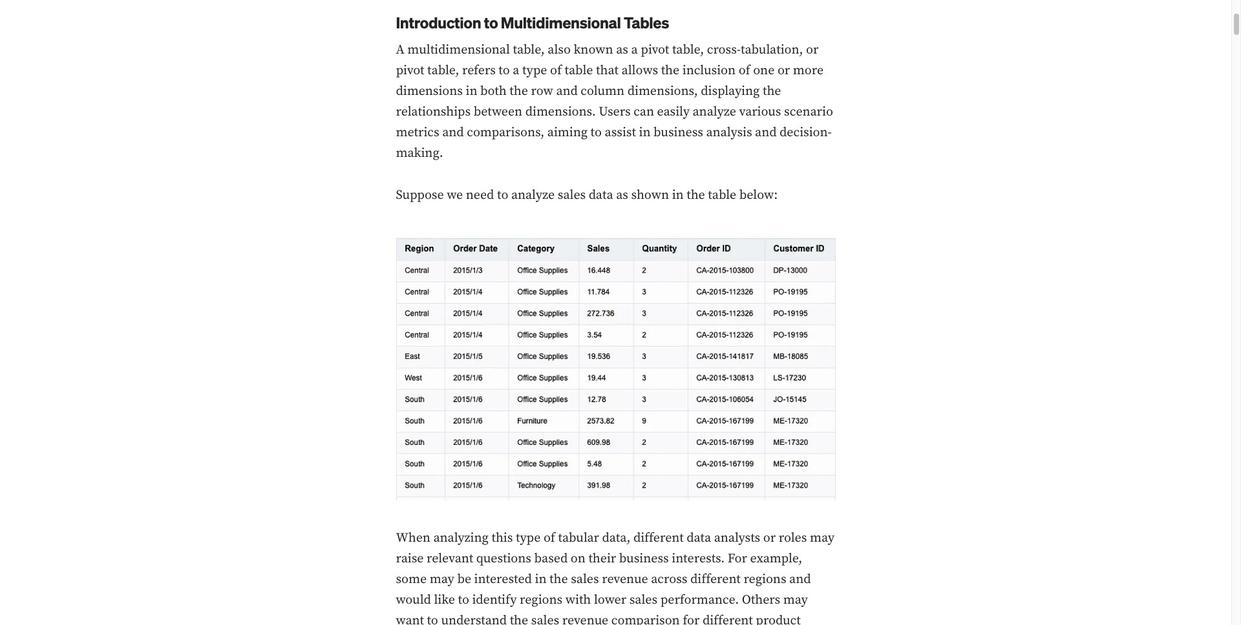 Task type: describe. For each thing, give the bounding box(es) containing it.
roles
[[779, 531, 807, 547]]

to left the assist
[[591, 125, 602, 141]]

inclusion
[[683, 63, 736, 79]]

0 vertical spatial a
[[631, 42, 638, 58]]

multidimensional
[[408, 42, 510, 58]]

sales down interested at the left bottom
[[531, 614, 559, 626]]

a multidimensional table, also known as a pivot table, cross-tabulation, or pivot table, refers to a type of table that allows the inclusion of one or more dimensions in both the row and column dimensions, displaying the relationships between dimensions. users can easily analyze various scenario metrics and comparisons, aiming to assist in business analysis and decision- making.
[[396, 42, 833, 162]]

introduction
[[396, 12, 481, 32]]

cross-
[[707, 42, 741, 58]]

interested
[[474, 572, 532, 588]]

on
[[571, 551, 586, 568]]

0 vertical spatial or
[[806, 42, 819, 58]]

when
[[396, 531, 430, 547]]

tables
[[624, 12, 669, 32]]

the up dimensions, on the top of page
[[661, 63, 680, 79]]

the down identify
[[510, 614, 528, 626]]

type inside a multidimensional table, also known as a pivot table, cross-tabulation, or pivot table, refers to a type of table that allows the inclusion of one or more dimensions in both the row and column dimensions, displaying the relationships between dimensions. users can easily analyze various scenario metrics and comparisons, aiming to assist in business analysis and decision- making.
[[522, 63, 547, 79]]

questions
[[476, 551, 531, 568]]

tabulation,
[[741, 42, 803, 58]]

0 vertical spatial different
[[634, 531, 684, 547]]

scenario
[[784, 104, 833, 120]]

relevant
[[427, 551, 473, 568]]

for
[[728, 551, 747, 568]]

2 horizontal spatial may
[[810, 531, 835, 547]]

0 horizontal spatial table,
[[427, 63, 459, 79]]

to right 'need'
[[497, 188, 508, 204]]

analysis
[[706, 125, 752, 141]]

row
[[531, 83, 553, 99]]

aiming
[[547, 125, 588, 141]]

can
[[634, 104, 654, 120]]

decision-
[[780, 125, 832, 141]]

business inside when analyzing this type of tabular data, different data analysts or roles may raise relevant questions based on their business interests. for example, some may be interested in the sales revenue across different regions and would like to identify regions with lower sales performance. others may want to understand the sales revenue comparison for different pro
[[619, 551, 669, 568]]

sales down 'aiming'
[[558, 188, 586, 204]]

0 horizontal spatial may
[[430, 572, 454, 588]]

users
[[599, 104, 631, 120]]

1 vertical spatial table
[[708, 188, 737, 204]]

shown
[[631, 188, 669, 204]]

0 vertical spatial revenue
[[602, 572, 648, 588]]

the down based
[[550, 572, 568, 588]]

we
[[447, 188, 463, 204]]

displaying
[[701, 83, 760, 99]]

that
[[596, 63, 619, 79]]

in down can
[[639, 125, 651, 141]]

more
[[793, 63, 824, 79]]

data inside when analyzing this type of tabular data, different data analysts or roles may raise relevant questions based on their business interests. for example, some may be interested in the sales revenue across different regions and would like to identify regions with lower sales performance. others may want to understand the sales revenue comparison for different pro
[[687, 531, 711, 547]]

as inside a multidimensional table, also known as a pivot table, cross-tabulation, or pivot table, refers to a type of table that allows the inclusion of one or more dimensions in both the row and column dimensions, displaying the relationships between dimensions. users can easily analyze various scenario metrics and comparisons, aiming to assist in business analysis and decision- making.
[[616, 42, 628, 58]]

the down one
[[763, 83, 781, 99]]

example,
[[750, 551, 803, 568]]

to down like
[[427, 614, 438, 626]]

sales up comparison
[[629, 593, 658, 609]]

understand
[[441, 614, 507, 626]]

table inside a multidimensional table, also known as a pivot table, cross-tabulation, or pivot table, refers to a type of table that allows the inclusion of one or more dimensions in both the row and column dimensions, displaying the relationships between dimensions. users can easily analyze various scenario metrics and comparisons, aiming to assist in business analysis and decision- making.
[[565, 63, 593, 79]]

and down relationships
[[442, 125, 464, 141]]

analysts
[[714, 531, 760, 547]]

analyzing
[[433, 531, 489, 547]]

suppose
[[396, 188, 444, 204]]

easily
[[657, 104, 690, 120]]

interests.
[[672, 551, 725, 568]]

dimensions.
[[525, 104, 596, 120]]

1 vertical spatial regions
[[520, 593, 563, 609]]

would
[[396, 593, 431, 609]]

and inside when analyzing this type of tabular data, different data analysts or roles may raise relevant questions based on their business interests. for example, some may be interested in the sales revenue across different regions and would like to identify regions with lower sales performance. others may want to understand the sales revenue comparison for different pro
[[789, 572, 811, 588]]

in left "both" on the left of page
[[466, 83, 477, 99]]

based
[[534, 551, 568, 568]]

2 vertical spatial different
[[703, 614, 753, 626]]

performance.
[[661, 593, 739, 609]]



Task type: vqa. For each thing, say whether or not it's contained in the screenshot.
"Engineering" in the top right of the page
no



Task type: locate. For each thing, give the bounding box(es) containing it.
1 vertical spatial pivot
[[396, 63, 424, 79]]

1 vertical spatial analyze
[[511, 188, 555, 204]]

introduction to multidimensional tables
[[396, 12, 669, 32]]

of down also on the top left
[[550, 63, 562, 79]]

tabular
[[558, 531, 599, 547]]

business down easily
[[654, 125, 703, 141]]

1 vertical spatial type
[[516, 531, 541, 547]]

1 vertical spatial a
[[513, 63, 519, 79]]

1 horizontal spatial or
[[778, 63, 790, 79]]

in
[[466, 83, 477, 99], [639, 125, 651, 141], [672, 188, 684, 204], [535, 572, 547, 588]]

data
[[589, 188, 613, 204], [687, 531, 711, 547]]

identify
[[472, 593, 517, 609]]

of left one
[[739, 63, 750, 79]]

0 horizontal spatial analyze
[[511, 188, 555, 204]]

one
[[753, 63, 775, 79]]

pivot
[[641, 42, 669, 58], [396, 63, 424, 79]]

others
[[742, 593, 780, 609]]

metrics
[[396, 125, 439, 141]]

data left "shown" at the top right of page
[[589, 188, 613, 204]]

type
[[522, 63, 547, 79], [516, 531, 541, 547]]

as left "shown" at the top right of page
[[616, 188, 628, 204]]

making.
[[396, 145, 443, 162]]

and down various
[[755, 125, 777, 141]]

regions
[[744, 572, 787, 588], [520, 593, 563, 609]]

type inside when analyzing this type of tabular data, different data analysts or roles may raise relevant questions based on their business interests. for example, some may be interested in the sales revenue across different regions and would like to identify regions with lower sales performance. others may want to understand the sales revenue comparison for different pro
[[516, 531, 541, 547]]

1 vertical spatial business
[[619, 551, 669, 568]]

data,
[[602, 531, 631, 547]]

0 vertical spatial table
[[565, 63, 593, 79]]

revenue down with
[[562, 614, 609, 626]]

known
[[574, 42, 613, 58]]

in right "shown" at the top right of page
[[672, 188, 684, 204]]

1 horizontal spatial table
[[708, 188, 737, 204]]

to up "both" on the left of page
[[499, 63, 510, 79]]

business up across
[[619, 551, 669, 568]]

regions up others
[[744, 572, 787, 588]]

0 vertical spatial type
[[522, 63, 547, 79]]

2 horizontal spatial or
[[806, 42, 819, 58]]

both
[[480, 83, 507, 99]]

may
[[810, 531, 835, 547], [430, 572, 454, 588], [783, 593, 808, 609]]

to up multidimensional
[[484, 12, 498, 32]]

1 vertical spatial may
[[430, 572, 454, 588]]

multidimensional
[[501, 12, 621, 32]]

a up allows
[[631, 42, 638, 58]]

different down performance.
[[703, 614, 753, 626]]

a
[[631, 42, 638, 58], [513, 63, 519, 79]]

when analyzing this type of tabular data, different data analysts or roles may raise relevant questions based on their business interests. for example, some may be interested in the sales revenue across different regions and would like to identify regions with lower sales performance. others may want to understand the sales revenue comparison for different pro
[[396, 531, 835, 626]]

refers
[[462, 63, 496, 79]]

analyze inside a multidimensional table, also known as a pivot table, cross-tabulation, or pivot table, refers to a type of table that allows the inclusion of one or more dimensions in both the row and column dimensions, displaying the relationships between dimensions. users can easily analyze various scenario metrics and comparisons, aiming to assist in business analysis and decision- making.
[[693, 104, 736, 120]]

table, up dimensions
[[427, 63, 459, 79]]

0 vertical spatial pivot
[[641, 42, 669, 58]]

analyze right 'need'
[[511, 188, 555, 204]]

0 horizontal spatial pivot
[[396, 63, 424, 79]]

business inside a multidimensional table, also known as a pivot table, cross-tabulation, or pivot table, refers to a type of table that allows the inclusion of one or more dimensions in both the row and column dimensions, displaying the relationships between dimensions. users can easily analyze various scenario metrics and comparisons, aiming to assist in business analysis and decision- making.
[[654, 125, 703, 141]]

0 vertical spatial may
[[810, 531, 835, 547]]

of inside when analyzing this type of tabular data, different data analysts or roles may raise relevant questions based on their business interests. for example, some may be interested in the sales revenue across different regions and would like to identify regions with lower sales performance. others may want to understand the sales revenue comparison for different pro
[[544, 531, 555, 547]]

pivot up allows
[[641, 42, 669, 58]]

the right "shown" at the top right of page
[[687, 188, 705, 204]]

sales
[[558, 188, 586, 204], [571, 572, 599, 588], [629, 593, 658, 609], [531, 614, 559, 626]]

suppose we need to analyze sales data as shown in the table below:
[[396, 188, 778, 204]]

or up more
[[806, 42, 819, 58]]

1 vertical spatial or
[[778, 63, 790, 79]]

of up based
[[544, 531, 555, 547]]

like
[[434, 593, 455, 609]]

for
[[683, 614, 700, 626]]

0 vertical spatial as
[[616, 42, 628, 58]]

1 as from the top
[[616, 42, 628, 58]]

1 horizontal spatial analyze
[[693, 104, 736, 120]]

and up dimensions.
[[556, 83, 578, 99]]

raise
[[396, 551, 424, 568]]

type right this
[[516, 531, 541, 547]]

dimensions,
[[628, 83, 698, 99]]

may up like
[[430, 572, 454, 588]]

or right one
[[778, 63, 790, 79]]

various
[[739, 104, 781, 120]]

or
[[806, 42, 819, 58], [778, 63, 790, 79], [763, 531, 776, 547]]

may right others
[[783, 593, 808, 609]]

1 vertical spatial data
[[687, 531, 711, 547]]

of
[[550, 63, 562, 79], [739, 63, 750, 79], [544, 531, 555, 547]]

0 horizontal spatial regions
[[520, 593, 563, 609]]

2 vertical spatial or
[[763, 531, 776, 547]]

0 vertical spatial analyze
[[693, 104, 736, 120]]

0 horizontal spatial table
[[565, 63, 593, 79]]

0 vertical spatial regions
[[744, 572, 787, 588]]

analyze up analysis
[[693, 104, 736, 120]]

a
[[396, 42, 405, 58]]

be
[[457, 572, 471, 588]]

1 vertical spatial as
[[616, 188, 628, 204]]

different right data,
[[634, 531, 684, 547]]

1 vertical spatial different
[[690, 572, 741, 588]]

1 horizontal spatial data
[[687, 531, 711, 547]]

in inside when analyzing this type of tabular data, different data analysts or roles may raise relevant questions based on their business interests. for example, some may be interested in the sales revenue across different regions and would like to identify regions with lower sales performance. others may want to understand the sales revenue comparison for different pro
[[535, 572, 547, 588]]

1 horizontal spatial a
[[631, 42, 638, 58]]

0 vertical spatial business
[[654, 125, 703, 141]]

to
[[484, 12, 498, 32], [499, 63, 510, 79], [591, 125, 602, 141], [497, 188, 508, 204], [458, 593, 469, 609], [427, 614, 438, 626]]

0 vertical spatial data
[[589, 188, 613, 204]]

between
[[474, 104, 522, 120]]

table, down introduction to multidimensional tables at the top of the page
[[513, 42, 545, 58]]

sales up with
[[571, 572, 599, 588]]

table, up inclusion
[[672, 42, 704, 58]]

different
[[634, 531, 684, 547], [690, 572, 741, 588], [703, 614, 753, 626]]

business
[[654, 125, 703, 141], [619, 551, 669, 568]]

lower
[[594, 593, 627, 609]]

to right like
[[458, 593, 469, 609]]

assist
[[605, 125, 636, 141]]

table,
[[513, 42, 545, 58], [672, 42, 704, 58], [427, 63, 459, 79]]

type up row on the left top of the page
[[522, 63, 547, 79]]

relationships
[[396, 104, 471, 120]]

or up example,
[[763, 531, 776, 547]]

comparisons,
[[467, 125, 544, 141]]

may right roles at the bottom right
[[810, 531, 835, 547]]

pivot down a
[[396, 63, 424, 79]]

some
[[396, 572, 427, 588]]

their
[[589, 551, 616, 568]]

below:
[[740, 188, 778, 204]]

1 horizontal spatial may
[[783, 593, 808, 609]]

1 horizontal spatial pivot
[[641, 42, 669, 58]]

also
[[548, 42, 571, 58]]

the
[[661, 63, 680, 79], [510, 83, 528, 99], [763, 83, 781, 99], [687, 188, 705, 204], [550, 572, 568, 588], [510, 614, 528, 626]]

across
[[651, 572, 688, 588]]

dimensions
[[396, 83, 463, 99]]

data up "interests."
[[687, 531, 711, 547]]

1 horizontal spatial regions
[[744, 572, 787, 588]]

2 as from the top
[[616, 188, 628, 204]]

table
[[565, 63, 593, 79], [708, 188, 737, 204]]

0 horizontal spatial a
[[513, 63, 519, 79]]

regions left with
[[520, 593, 563, 609]]

1 horizontal spatial table,
[[513, 42, 545, 58]]

the left row on the left top of the page
[[510, 83, 528, 99]]

in down based
[[535, 572, 547, 588]]

analyze
[[693, 104, 736, 120], [511, 188, 555, 204]]

2 horizontal spatial table,
[[672, 42, 704, 58]]

different up performance.
[[690, 572, 741, 588]]

this
[[492, 531, 513, 547]]

allows
[[622, 63, 658, 79]]

revenue
[[602, 572, 648, 588], [562, 614, 609, 626]]

as up that
[[616, 42, 628, 58]]

comparison
[[611, 614, 680, 626]]

table down known
[[565, 63, 593, 79]]

as
[[616, 42, 628, 58], [616, 188, 628, 204]]

2 vertical spatial may
[[783, 593, 808, 609]]

0 horizontal spatial or
[[763, 531, 776, 547]]

0 horizontal spatial data
[[589, 188, 613, 204]]

revenue up lower
[[602, 572, 648, 588]]

1 vertical spatial revenue
[[562, 614, 609, 626]]

table left the below:
[[708, 188, 737, 204]]

column
[[581, 83, 625, 99]]

or inside when analyzing this type of tabular data, different data analysts or roles may raise relevant questions based on their business interests. for example, some may be interested in the sales revenue across different regions and would like to identify regions with lower sales performance. others may want to understand the sales revenue comparison for different pro
[[763, 531, 776, 547]]

and down example,
[[789, 572, 811, 588]]

and
[[556, 83, 578, 99], [442, 125, 464, 141], [755, 125, 777, 141], [789, 572, 811, 588]]

with
[[566, 593, 591, 609]]

need
[[466, 188, 494, 204]]

want
[[396, 614, 424, 626]]

a right refers on the top left
[[513, 63, 519, 79]]



